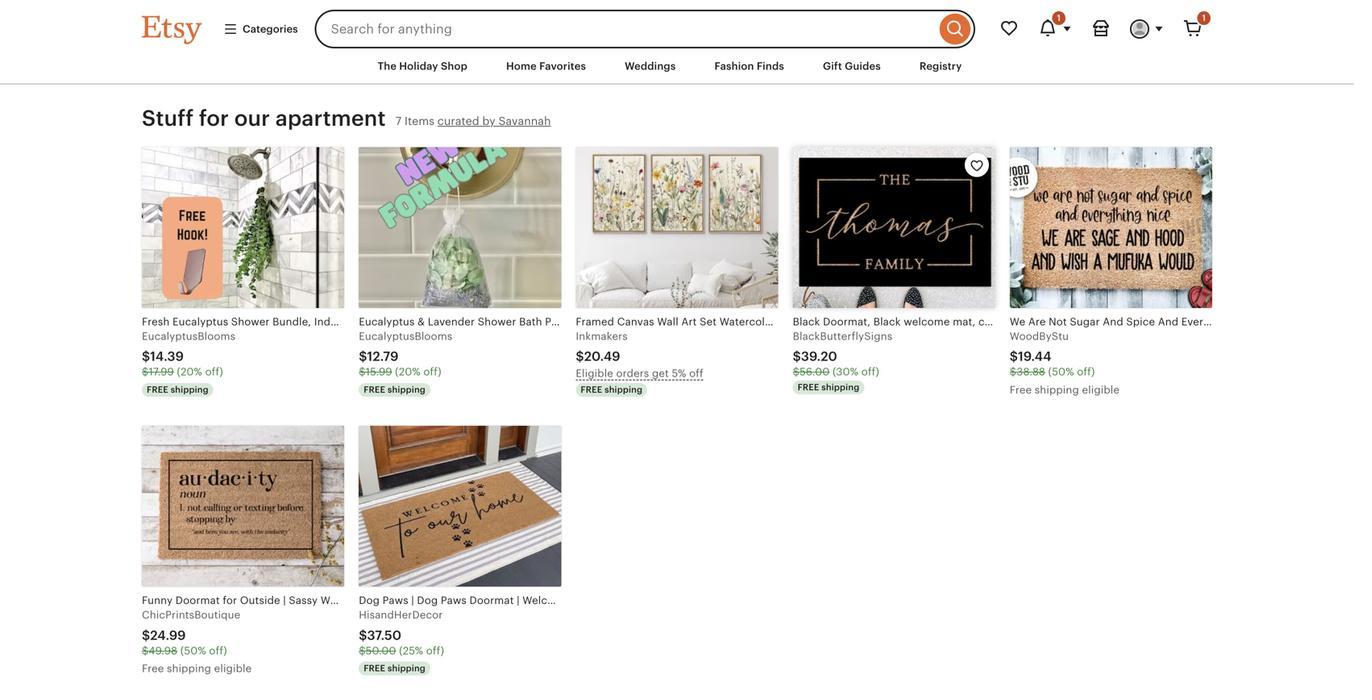 Task type: describe. For each thing, give the bounding box(es) containing it.
categories banner
[[113, 0, 1242, 48]]

shop
[[441, 60, 468, 72]]

inkmakers $ 20.49 eligible orders get 5% off free shipping
[[576, 330, 704, 395]]

stuff
[[142, 106, 194, 131]]

black doormat, black welcome mat, custom last name doormat, personalized doormat, modern black doormat image
[[793, 147, 996, 308]]

39.20
[[802, 349, 838, 364]]

hisandherdecor
[[359, 609, 443, 621]]

38.88
[[1017, 366, 1046, 378]]

guides
[[845, 60, 881, 72]]

(50% for 24.99
[[180, 645, 206, 657]]

we are not sugar and spice and everything nice we are sage and hood | funny doormat | go away mat | funny door mat gift | home doormat image
[[1010, 147, 1213, 308]]

off) for 24.99
[[209, 645, 227, 657]]

weddings link
[[613, 52, 688, 81]]

gift guides
[[823, 60, 881, 72]]

24.99
[[150, 628, 186, 643]]

1 inside popup button
[[1058, 13, 1061, 23]]

fashion
[[715, 60, 755, 72]]

37.50
[[367, 628, 402, 643]]

free for 12.79
[[364, 385, 386, 395]]

1 link
[[1174, 10, 1213, 48]]

menu bar containing the holiday shop
[[113, 48, 1242, 85]]

items
[[405, 115, 435, 128]]

12.79
[[367, 349, 399, 364]]

the holiday shop link
[[366, 52, 480, 81]]

shipping inside inkmakers $ 20.49 eligible orders get 5% off free shipping
[[605, 385, 643, 395]]

hisandherdecor $ 37.50 $ 50.00 (25% off) free shipping
[[359, 609, 444, 673]]

free for 37.50
[[364, 663, 386, 673]]

curated by savannah link
[[438, 115, 551, 128]]

shipping for 39.20
[[822, 382, 860, 392]]

apartment
[[276, 106, 386, 131]]

savannah
[[499, 115, 551, 128]]

off) for 12.79
[[424, 366, 442, 378]]

home favorites
[[506, 60, 586, 72]]

eucalyptusblooms $ 14.39 $ 17.99 (20% off) free shipping
[[142, 330, 236, 395]]

7
[[396, 115, 402, 128]]

categories button
[[211, 14, 310, 44]]

fashion finds
[[715, 60, 785, 72]]

eucalyptusblooms for 12.79
[[359, 330, 453, 342]]

19.44
[[1019, 349, 1052, 364]]

20.49
[[584, 349, 621, 364]]

free inside inkmakers $ 20.49 eligible orders get 5% off free shipping
[[581, 385, 603, 395]]

shipping for 24.99
[[167, 663, 211, 675]]

woodbystu
[[1010, 330, 1069, 342]]

home favorites link
[[494, 52, 599, 81]]

none search field inside 'categories' banner
[[315, 10, 976, 48]]

2 1 from the left
[[1203, 13, 1206, 23]]

chicprintsboutique $ 24.99 $ 49.98 (50% off) free shipping eligible
[[142, 609, 252, 675]]

eligible orders get 5% off button
[[576, 365, 779, 382]]

eucalyptusblooms for 14.39
[[142, 330, 236, 342]]

5%
[[672, 367, 687, 380]]

49.98
[[149, 645, 178, 657]]

chicprintsboutique
[[142, 609, 241, 621]]

categories
[[243, 23, 298, 35]]

favorites
[[540, 60, 586, 72]]

curated
[[438, 115, 480, 128]]

off) for 37.50
[[426, 645, 444, 657]]

(30%
[[833, 366, 859, 378]]

eucalyptus & lavender shower bath pouches | aromatherapy | shower eucalyptus | eucalyptus bundles | lavender buds | shower lavender pouch image
[[359, 147, 562, 308]]

off) for 19.44
[[1078, 366, 1096, 378]]

woodbystu $ 19.44 $ 38.88 (50% off) free shipping eligible
[[1010, 330, 1120, 396]]

registry
[[920, 60, 963, 72]]



Task type: vqa. For each thing, say whether or not it's contained in the screenshot.
Mega Size-Stained Wall Art-Stained Window Decor-Tempered Glass image 8
no



Task type: locate. For each thing, give the bounding box(es) containing it.
1 eucalyptusblooms from the left
[[142, 330, 236, 342]]

shipping inside "hisandherdecor $ 37.50 $ 50.00 (25% off) free shipping"
[[388, 663, 426, 673]]

0 vertical spatial (50%
[[1049, 366, 1075, 378]]

(50% for 19.44
[[1049, 366, 1075, 378]]

eligible inside woodbystu $ 19.44 $ 38.88 (50% off) free shipping eligible
[[1083, 384, 1120, 396]]

eucalyptusblooms $ 12.79 $ 15.99 (20% off) free shipping
[[359, 330, 453, 395]]

free inside blackbutterflysigns $ 39.20 $ 56.00 (30% off) free shipping
[[798, 382, 820, 392]]

(20% inside eucalyptusblooms $ 14.39 $ 17.99 (20% off) free shipping
[[177, 366, 202, 378]]

1 vertical spatial free
[[142, 663, 164, 675]]

gift guides link
[[811, 52, 893, 81]]

(20% for 14.39
[[177, 366, 202, 378]]

off) right (30%
[[862, 366, 880, 378]]

off) inside "hisandherdecor $ 37.50 $ 50.00 (25% off) free shipping"
[[426, 645, 444, 657]]

off) right 17.99
[[205, 366, 223, 378]]

free down 17.99
[[147, 385, 168, 395]]

shipping inside eucalyptusblooms $ 12.79 $ 15.99 (20% off) free shipping
[[388, 385, 426, 395]]

off) inside woodbystu $ 19.44 $ 38.88 (50% off) free shipping eligible
[[1078, 366, 1096, 378]]

0 horizontal spatial eligible
[[214, 663, 252, 675]]

$
[[142, 349, 150, 364], [359, 349, 367, 364], [576, 349, 584, 364], [793, 349, 802, 364], [1010, 349, 1019, 364], [142, 366, 149, 378], [359, 366, 366, 378], [793, 366, 800, 378], [1010, 366, 1017, 378], [142, 628, 150, 643], [359, 628, 367, 643], [142, 645, 149, 657], [359, 645, 366, 657]]

14.39
[[150, 349, 184, 364]]

inkmakers
[[576, 330, 628, 342]]

0 horizontal spatial eucalyptusblooms
[[142, 330, 236, 342]]

1 horizontal spatial eucalyptusblooms
[[359, 330, 453, 342]]

1 vertical spatial eligible
[[214, 663, 252, 675]]

off) right 38.88
[[1078, 366, 1096, 378]]

off) right (25%
[[426, 645, 444, 657]]

(20%
[[177, 366, 202, 378], [395, 366, 421, 378]]

56.00
[[800, 366, 830, 378]]

home
[[506, 60, 537, 72]]

free inside chicprintsboutique $ 24.99 $ 49.98 (50% off) free shipping eligible
[[142, 663, 164, 675]]

17.99
[[149, 366, 174, 378]]

gift
[[823, 60, 843, 72]]

shipping inside eucalyptusblooms $ 14.39 $ 17.99 (20% off) free shipping
[[171, 385, 209, 395]]

menu bar
[[113, 48, 1242, 85]]

off) inside eucalyptusblooms $ 12.79 $ 15.99 (20% off) free shipping
[[424, 366, 442, 378]]

free for 24.99
[[142, 663, 164, 675]]

eucalyptusblooms up 12.79
[[359, 330, 453, 342]]

shipping for 12.79
[[388, 385, 426, 395]]

50.00
[[366, 645, 396, 657]]

eligible for 24.99
[[214, 663, 252, 675]]

weddings
[[625, 60, 676, 72]]

blackbutterflysigns $ 39.20 $ 56.00 (30% off) free shipping
[[793, 330, 893, 392]]

the
[[378, 60, 397, 72]]

(50% right 38.88
[[1049, 366, 1075, 378]]

7 items curated by savannah
[[396, 115, 551, 128]]

shipping down 15.99
[[388, 385, 426, 395]]

1 horizontal spatial 1
[[1203, 13, 1206, 23]]

(20% inside eucalyptusblooms $ 12.79 $ 15.99 (20% off) free shipping
[[395, 366, 421, 378]]

off) right 15.99
[[424, 366, 442, 378]]

15.99
[[366, 366, 392, 378]]

(50% inside woodbystu $ 19.44 $ 38.88 (50% off) free shipping eligible
[[1049, 366, 1075, 378]]

shipping down (25%
[[388, 663, 426, 673]]

get
[[652, 367, 669, 380]]

off)
[[205, 366, 223, 378], [424, 366, 442, 378], [862, 366, 880, 378], [1078, 366, 1096, 378], [209, 645, 227, 657], [426, 645, 444, 657]]

off) down "chicprintsboutique"
[[209, 645, 227, 657]]

(20% down 14.39
[[177, 366, 202, 378]]

free inside woodbystu $ 19.44 $ 38.88 (50% off) free shipping eligible
[[1010, 384, 1032, 396]]

shipping down orders
[[605, 385, 643, 395]]

finds
[[757, 60, 785, 72]]

off) inside blackbutterflysigns $ 39.20 $ 56.00 (30% off) free shipping
[[862, 366, 880, 378]]

free inside eucalyptusblooms $ 14.39 $ 17.99 (20% off) free shipping
[[147, 385, 168, 395]]

free
[[1010, 384, 1032, 396], [142, 663, 164, 675]]

1 horizontal spatial (50%
[[1049, 366, 1075, 378]]

(50% down 24.99
[[180, 645, 206, 657]]

off) inside chicprintsboutique $ 24.99 $ 49.98 (50% off) free shipping eligible
[[209, 645, 227, 657]]

free down 50.00
[[364, 663, 386, 673]]

(50% inside chicprintsboutique $ 24.99 $ 49.98 (50% off) free shipping eligible
[[180, 645, 206, 657]]

free for 14.39
[[147, 385, 168, 395]]

shipping down (30%
[[822, 382, 860, 392]]

shipping down 17.99
[[171, 385, 209, 395]]

off) inside eucalyptusblooms $ 14.39 $ 17.99 (20% off) free shipping
[[205, 366, 223, 378]]

off) for 39.20
[[862, 366, 880, 378]]

our
[[234, 106, 270, 131]]

0 horizontal spatial (50%
[[180, 645, 206, 657]]

free for 39.20
[[798, 382, 820, 392]]

shipping
[[822, 382, 860, 392], [1035, 384, 1080, 396], [171, 385, 209, 395], [388, 385, 426, 395], [605, 385, 643, 395], [167, 663, 211, 675], [388, 663, 426, 673]]

shipping inside woodbystu $ 19.44 $ 38.88 (50% off) free shipping eligible
[[1035, 384, 1080, 396]]

0 vertical spatial eligible
[[1083, 384, 1120, 396]]

None search field
[[315, 10, 976, 48]]

(25%
[[399, 645, 424, 657]]

shipping down 38.88
[[1035, 384, 1080, 396]]

the holiday shop
[[378, 60, 468, 72]]

off
[[690, 367, 704, 380]]

orders
[[617, 367, 650, 380]]

shipping for 37.50
[[388, 663, 426, 673]]

1 vertical spatial (50%
[[180, 645, 206, 657]]

eligible inside chicprintsboutique $ 24.99 $ 49.98 (50% off) free shipping eligible
[[214, 663, 252, 675]]

fresh eucalyptus shower bundle, indoor house plant, fresh eucalyptus plant, easy plants, boho decor, low light plants , eucalyptus plants image
[[142, 147, 345, 308]]

shipping for 14.39
[[171, 385, 209, 395]]

shipping inside blackbutterflysigns $ 39.20 $ 56.00 (30% off) free shipping
[[822, 382, 860, 392]]

stuff for our apartment
[[142, 106, 386, 131]]

1 horizontal spatial (20%
[[395, 366, 421, 378]]

shipping for 19.44
[[1035, 384, 1080, 396]]

free down 15.99
[[364, 385, 386, 395]]

0 horizontal spatial free
[[142, 663, 164, 675]]

framed canvas wall art set watercolor wildflowers floral botanical prints minimalist modern art boho wall decor image
[[576, 147, 779, 308]]

0 vertical spatial free
[[1010, 384, 1032, 396]]

free down 38.88
[[1010, 384, 1032, 396]]

(50%
[[1049, 366, 1075, 378], [180, 645, 206, 657]]

free inside eucalyptusblooms $ 12.79 $ 15.99 (20% off) free shipping
[[364, 385, 386, 395]]

free for 19.44
[[1010, 384, 1032, 396]]

1
[[1058, 13, 1061, 23], [1203, 13, 1206, 23]]

registry link
[[908, 52, 975, 81]]

1 1 from the left
[[1058, 13, 1061, 23]]

fashion finds link
[[703, 52, 797, 81]]

free inside "hisandherdecor $ 37.50 $ 50.00 (25% off) free shipping"
[[364, 663, 386, 673]]

eligible
[[576, 367, 614, 380]]

free down 49.98
[[142, 663, 164, 675]]

holiday
[[399, 60, 438, 72]]

(20% right 15.99
[[395, 366, 421, 378]]

eucalyptusblooms up 14.39
[[142, 330, 236, 342]]

1 (20% from the left
[[177, 366, 202, 378]]

by
[[483, 115, 496, 128]]

free down 56.00
[[798, 382, 820, 392]]

dog paws | dog paws doormat | welcome to our home | dog gifts | pet gifts | pet lover gift | funny welcome mat | housewarming gift | doormat image
[[359, 426, 562, 587]]

free down eligible
[[581, 385, 603, 395]]

0 horizontal spatial 1
[[1058, 13, 1061, 23]]

shipping inside chicprintsboutique $ 24.99 $ 49.98 (50% off) free shipping eligible
[[167, 663, 211, 675]]

off) for 14.39
[[205, 366, 223, 378]]

eucalyptusblooms
[[142, 330, 236, 342], [359, 330, 453, 342]]

shipping down 49.98
[[167, 663, 211, 675]]

1 button
[[1029, 10, 1082, 48]]

2 eucalyptusblooms from the left
[[359, 330, 453, 342]]

(20% for 12.79
[[395, 366, 421, 378]]

2 (20% from the left
[[395, 366, 421, 378]]

1 horizontal spatial eligible
[[1083, 384, 1120, 396]]

eligible
[[1083, 384, 1120, 396], [214, 663, 252, 675]]

blackbutterflysigns
[[793, 330, 893, 342]]

for
[[199, 106, 229, 131]]

Search for anything text field
[[315, 10, 936, 48]]

free
[[798, 382, 820, 392], [147, 385, 168, 395], [364, 385, 386, 395], [581, 385, 603, 395], [364, 663, 386, 673]]

eligible for 19.44
[[1083, 384, 1120, 396]]

funny doormat for outside | sassy welcome mat | rude patio decor | front door mat | inside door mat | audacity definition | closing gift image
[[142, 426, 345, 587]]

0 horizontal spatial (20%
[[177, 366, 202, 378]]

$ inside inkmakers $ 20.49 eligible orders get 5% off free shipping
[[576, 349, 584, 364]]

1 horizontal spatial free
[[1010, 384, 1032, 396]]



